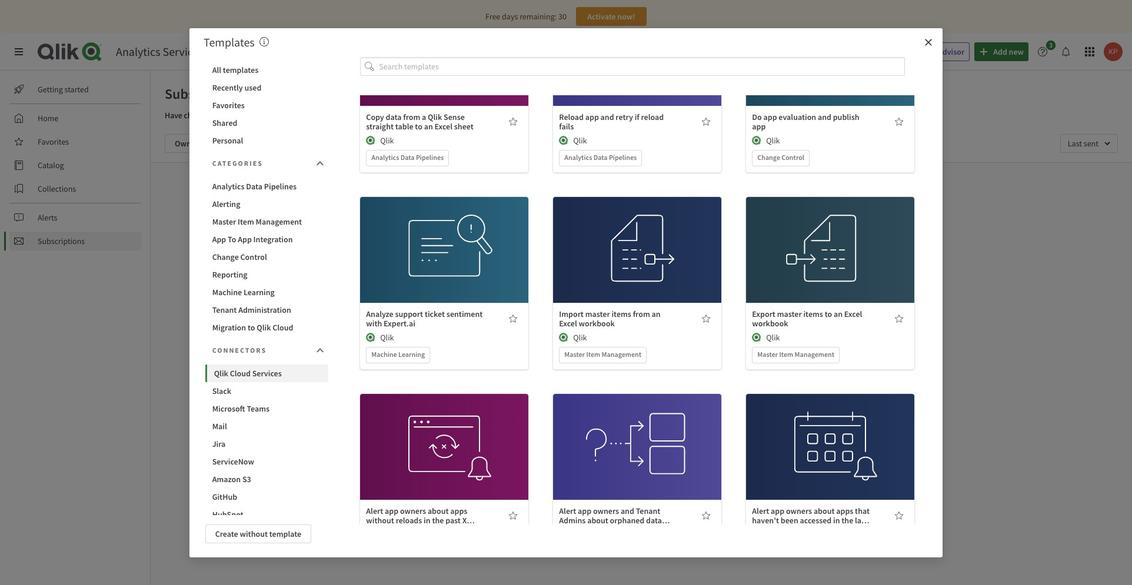 Task type: describe. For each thing, give the bounding box(es) containing it.
recently
[[212, 82, 243, 93]]

integration
[[253, 234, 293, 245]]

alert app owners about apps without reloads in the past x days.
[[366, 506, 467, 536]]

Search templates text field
[[379, 57, 905, 76]]

qlik image for export master items to an excel workbook
[[752, 333, 762, 343]]

details button for alert app owners and tenant admins about orphaned data connections
[[601, 451, 674, 470]]

x
[[462, 516, 467, 526]]

1 horizontal spatial subscriptions
[[165, 85, 248, 103]]

data for straight
[[401, 153, 415, 162]]

migration to qlik cloud button
[[205, 319, 328, 336]]

microsoft
[[212, 403, 245, 414]]

close sidebar menu image
[[14, 47, 24, 56]]

qlik image for reload app and retry if reload fails
[[559, 136, 569, 145]]

templates
[[204, 34, 255, 49]]

alert app owners and tenant admins about orphaned data connections
[[559, 506, 662, 536]]

qlik for import master items from an excel workbook
[[573, 333, 587, 343]]

bundle
[[398, 110, 422, 121]]

about for the
[[428, 506, 449, 517]]

use template button for analyze support ticket sentiment with expert.ai
[[408, 228, 481, 247]]

and inside the alert app owners and tenant admins about orphaned data connections
[[621, 506, 634, 517]]

qlik for do app evaluation and publish app
[[766, 135, 780, 146]]

to
[[228, 234, 236, 245]]

without inside "alert app owners about apps without reloads in the past x days."
[[366, 516, 394, 526]]

started
[[64, 84, 89, 95]]

activate now! link
[[576, 7, 647, 26]]

used
[[245, 82, 262, 93]]

owners for been
[[786, 506, 812, 517]]

shared button
[[205, 114, 328, 132]]

2 horizontal spatial or
[[642, 264, 649, 274]]

to inside button
[[248, 322, 255, 333]]

template inside button
[[269, 529, 301, 539]]

qlik inside copy data from a qlik sense straight table to an excel sheet
[[428, 112, 442, 122]]

details for import master items from an excel workbook
[[625, 258, 650, 268]]

sentiment
[[447, 309, 483, 320]]

item for export master items to an excel workbook
[[779, 350, 793, 359]]

from inside import master items from an excel workbook
[[633, 309, 650, 320]]

create without template
[[215, 529, 301, 539]]

tenant administration
[[212, 305, 291, 315]]

charts
[[184, 110, 205, 121]]

orphaned
[[610, 516, 645, 526]]

subscriptions inside navigation pane element
[[38, 236, 85, 247]]

do
[[587, 248, 597, 260]]

qlik cloud services button
[[205, 365, 328, 382]]

learning inside button
[[244, 287, 275, 297]]

alert for alert app owners about apps without reloads in the past x days.
[[366, 506, 383, 517]]

0 vertical spatial cloud
[[273, 322, 293, 333]]

2 app from the left
[[238, 234, 252, 245]]

1 horizontal spatial machine learning
[[372, 350, 425, 359]]

accessed
[[800, 516, 832, 526]]

migration to qlik cloud
[[212, 322, 293, 333]]

straight inside copy data from a qlik sense straight table to an excel sheet
[[366, 121, 394, 132]]

use template button for import master items from an excel workbook
[[601, 228, 674, 247]]

2 sheets from the left
[[454, 110, 477, 121]]

1 vertical spatial chart
[[580, 287, 598, 298]]

qlik up the slack
[[214, 368, 228, 379]]

add to favorites image for analyze support ticket sentiment with expert.ai
[[509, 314, 518, 324]]

microsoft teams
[[212, 403, 270, 414]]

favorites inside the favorites button
[[212, 100, 245, 110]]

master item management for export master items to an excel workbook
[[758, 350, 834, 359]]

categories button
[[205, 152, 328, 175]]

slack
[[212, 386, 231, 396]]

do
[[752, 112, 762, 122]]

details button for analyze support ticket sentiment with expert.ai
[[408, 254, 481, 273]]

by
[[712, 264, 721, 274]]

fails
[[559, 121, 574, 132]]

management inside button
[[256, 216, 302, 227]]

ask insight advisor
[[898, 46, 965, 57]]

reporting button
[[205, 266, 328, 283]]

0 vertical spatial services
[[163, 44, 204, 59]]

receive
[[680, 264, 704, 274]]

sense
[[444, 112, 465, 122]]

favorites button
[[205, 96, 328, 114]]

that
[[855, 506, 870, 517]]

a right the into
[[493, 110, 498, 121]]

add to favorites image for alert app owners about apps that haven't been accessed in the last 28 days.
[[895, 511, 904, 521]]

amazon
[[212, 474, 241, 485]]

0 vertical spatial or
[[207, 110, 214, 121]]

multiple
[[424, 110, 453, 121]]

qlik for copy data from a qlik sense straight table to an excel sheet
[[380, 135, 394, 146]]

qlik for analyze support ticket sentiment with expert.ai
[[380, 333, 394, 343]]

2 on from the left
[[707, 275, 716, 286]]

days
[[502, 11, 518, 22]]

import
[[559, 309, 584, 320]]

a up regular
[[616, 264, 620, 274]]

have
[[165, 110, 182, 121]]

master item management for import master items from an excel workbook
[[565, 350, 641, 359]]

use template button for export master items to an excel workbook
[[794, 228, 867, 247]]

services inside button
[[252, 368, 282, 379]]

the inside alert app owners about apps that haven't been accessed in the last 28 days.
[[842, 516, 853, 526]]

yet
[[709, 248, 722, 260]]

alert app owners about apps that haven't been accessed in the last 28 days.
[[752, 506, 870, 536]]

details for alert app owners about apps that haven't been accessed in the last 28 days.
[[818, 455, 843, 466]]

details for export master items to an excel workbook
[[818, 258, 843, 268]]

into
[[478, 110, 492, 121]]

qlik for export master items to an excel workbook
[[766, 333, 780, 343]]

copy
[[366, 112, 384, 122]]

template for alert app owners and tenant admins about orphaned data connections
[[629, 429, 661, 440]]

catalog
[[38, 160, 64, 171]]

use for alert app owners and tenant admins about orphaned data connections
[[614, 429, 627, 440]]

create without template button
[[205, 525, 311, 543]]

excel for export master items to an excel workbook
[[844, 309, 862, 320]]

past
[[446, 516, 461, 526]]

templates
[[223, 64, 258, 75]]

1 horizontal spatial change
[[758, 153, 780, 162]]

management for export master items to an excel workbook
[[795, 350, 834, 359]]

templates are pre-built automations that help you automate common business workflows. get started by selecting one of the pre-built templates or choose the blank canvas to build an automation from scratch. tooltip
[[259, 34, 269, 49]]

an for import
[[652, 309, 661, 320]]

data for fails
[[594, 153, 608, 162]]

data inside button
[[246, 181, 262, 192]]

haven't
[[752, 516, 779, 526]]

it
[[706, 264, 711, 274]]

been
[[781, 516, 798, 526]]

jira
[[212, 439, 226, 449]]

collections
[[38, 184, 76, 194]]

items for from
[[612, 309, 631, 320]]

add to favorites image for import master items from an excel workbook
[[702, 314, 711, 324]]

days. inside alert app owners about apps that haven't been accessed in the last 28 days.
[[762, 525, 781, 536]]

0 horizontal spatial email
[[310, 110, 329, 121]]

qlik image for analyze support ticket sentiment with expert.ai
[[366, 333, 376, 343]]

report.
[[552, 110, 575, 121]]

have
[[615, 248, 634, 260]]

slack button
[[205, 382, 328, 400]]

not
[[599, 248, 613, 260]]

workbook for export
[[752, 318, 788, 329]]

collections link
[[9, 179, 141, 198]]

template for export master items to an excel workbook
[[822, 232, 854, 243]]

and left easy
[[520, 110, 533, 121]]

hubspot
[[212, 509, 243, 520]]

management for import master items from an excel workbook
[[602, 350, 641, 359]]

advisor
[[938, 46, 965, 57]]

details button for alert app owners about apps that haven't been accessed in the last 28 days.
[[794, 451, 867, 470]]

have charts or sheets sent straight to your email inbox. you can also bundle multiple sheets into a quick and easy report.
[[165, 110, 575, 121]]

email inside you do not have any subscriptions yet subscribe to a chart or sheet to receive it by email on a regular basis. click 'subscribe' on the chart or sheet in the app to get started.
[[564, 275, 583, 286]]

amazon s3 button
[[205, 470, 328, 488]]

use for alert app owners about apps that haven't been accessed in the last 28 days.
[[807, 429, 820, 440]]

add to favorites image for alert app owners about apps without reloads in the past x days.
[[509, 511, 518, 521]]

1 horizontal spatial machine
[[372, 350, 397, 359]]

jira button
[[205, 435, 328, 453]]

all templates
[[212, 64, 258, 75]]

export master items to an excel workbook
[[752, 309, 862, 329]]

alerting button
[[205, 195, 328, 213]]

use for export master items to an excel workbook
[[807, 232, 820, 243]]

machine inside button
[[212, 287, 242, 297]]

personal
[[212, 135, 243, 146]]

app for alert app owners about apps without reloads in the past x days.
[[385, 506, 398, 517]]

1 horizontal spatial learning
[[398, 350, 425, 359]]

connectors
[[212, 346, 267, 355]]

app for reload app and retry if reload fails
[[585, 112, 599, 122]]

subscribe
[[572, 264, 606, 274]]

analyze
[[366, 309, 394, 320]]

qlik down administration
[[257, 322, 271, 333]]

a down the "subscribe"
[[595, 275, 599, 286]]

if
[[635, 112, 640, 122]]

1 horizontal spatial chart
[[622, 264, 640, 274]]

an inside copy data from a qlik sense straight table to an excel sheet
[[424, 121, 433, 132]]

app for alert app owners and tenant admins about orphaned data connections
[[578, 506, 591, 517]]

data inside the alert app owners and tenant admins about orphaned data connections
[[646, 516, 662, 526]]

sheet inside copy data from a qlik sense straight table to an excel sheet
[[454, 121, 474, 132]]

all templates button
[[205, 61, 328, 79]]

export
[[752, 309, 776, 320]]

get
[[674, 287, 685, 298]]

0 horizontal spatial you
[[354, 110, 366, 121]]

change inside button
[[212, 252, 239, 262]]

home link
[[9, 109, 141, 128]]

reload app and retry if reload fails
[[559, 112, 664, 132]]



Task type: vqa. For each thing, say whether or not it's contained in the screenshot.


Task type: locate. For each thing, give the bounding box(es) containing it.
0 horizontal spatial straight
[[256, 110, 283, 121]]

1 vertical spatial learning
[[398, 350, 425, 359]]

0 horizontal spatial item
[[238, 216, 254, 227]]

1 horizontal spatial excel
[[559, 318, 577, 329]]

item up app to app integration
[[238, 216, 254, 227]]

alerts link
[[9, 208, 141, 227]]

subscriptions up charts
[[165, 85, 248, 103]]

management up integration
[[256, 216, 302, 227]]

apps left that
[[836, 506, 853, 517]]

1 horizontal spatial on
[[707, 275, 716, 286]]

machine
[[212, 287, 242, 297], [372, 350, 397, 359]]

app right to
[[238, 234, 252, 245]]

0 horizontal spatial on
[[585, 275, 594, 286]]

github button
[[205, 488, 328, 506]]

favorites link
[[9, 132, 141, 151]]

tenant inside button
[[212, 305, 237, 315]]

machine learning up tenant administration
[[212, 287, 275, 297]]

0 vertical spatial chart
[[622, 264, 640, 274]]

master right import
[[585, 309, 610, 320]]

publish
[[833, 112, 860, 122]]

days. inside "alert app owners about apps without reloads in the past x days."
[[366, 525, 385, 536]]

1 vertical spatial or
[[642, 264, 649, 274]]

reload
[[641, 112, 664, 122]]

analytics data pipelines inside analytics data pipelines button
[[212, 181, 297, 192]]

0 horizontal spatial machine
[[212, 287, 242, 297]]

with
[[366, 318, 382, 329]]

started.
[[686, 287, 713, 298]]

administration
[[238, 305, 291, 315]]

1 vertical spatial without
[[240, 529, 268, 539]]

owners right haven't
[[786, 506, 812, 517]]

1 horizontal spatial email
[[564, 275, 583, 286]]

master item management inside button
[[212, 216, 302, 227]]

an inside export master items to an excel workbook
[[834, 309, 843, 320]]

master for export
[[777, 309, 802, 320]]

add to favorites image
[[509, 117, 518, 127], [702, 117, 711, 127], [509, 314, 518, 324], [895, 314, 904, 324], [509, 511, 518, 521], [702, 511, 711, 521]]

app inside "alert app owners about apps without reloads in the past x days."
[[385, 506, 398, 517]]

analytics data pipelines down table
[[372, 153, 444, 162]]

0 horizontal spatial alert
[[366, 506, 383, 517]]

or
[[207, 110, 214, 121], [642, 264, 649, 274], [599, 287, 607, 298]]

qlik down expert.ai
[[380, 333, 394, 343]]

0 vertical spatial change control
[[758, 153, 805, 162]]

the
[[717, 275, 729, 286], [637, 287, 648, 298], [432, 516, 444, 526], [842, 516, 853, 526]]

activate now!
[[587, 11, 635, 22]]

use template
[[421, 232, 468, 243], [614, 232, 661, 243], [807, 232, 854, 243], [421, 429, 468, 440], [614, 429, 661, 440], [807, 429, 854, 440]]

qlik down import
[[573, 333, 587, 343]]

servicenow
[[212, 456, 254, 467]]

and inside reload app and retry if reload fails
[[601, 112, 614, 122]]

details for analyze support ticket sentiment with expert.ai
[[432, 258, 457, 268]]

2 horizontal spatial data
[[594, 153, 608, 162]]

without down hubspot 'button'
[[240, 529, 268, 539]]

change up reporting
[[212, 252, 239, 262]]

0 horizontal spatial data
[[246, 181, 262, 192]]

or right charts
[[207, 110, 214, 121]]

0 horizontal spatial from
[[403, 112, 420, 122]]

1 apps from the left
[[450, 506, 467, 517]]

master item management down import master items from an excel workbook
[[565, 350, 641, 359]]

click
[[648, 275, 665, 286]]

master
[[212, 216, 236, 227], [565, 350, 585, 359], [758, 350, 778, 359]]

master for export master items to an excel workbook
[[758, 350, 778, 359]]

0 horizontal spatial items
[[612, 309, 631, 320]]

tenant inside the alert app owners and tenant admins about orphaned data connections
[[636, 506, 660, 517]]

item inside button
[[238, 216, 254, 227]]

1 horizontal spatial straight
[[366, 121, 394, 132]]

qlik down export at the bottom of page
[[766, 333, 780, 343]]

0 horizontal spatial cloud
[[230, 368, 251, 379]]

1 vertical spatial cloud
[[230, 368, 251, 379]]

1 horizontal spatial cloud
[[273, 322, 293, 333]]

you left can
[[354, 110, 366, 121]]

1 horizontal spatial alert
[[559, 506, 576, 517]]

1 horizontal spatial owners
[[593, 506, 619, 517]]

1 workbook from the left
[[579, 318, 615, 329]]

details button
[[408, 254, 481, 273], [601, 254, 674, 273], [794, 254, 867, 273], [408, 451, 481, 470], [601, 451, 674, 470], [794, 451, 867, 470]]

in down basis.
[[629, 287, 635, 298]]

you left do
[[570, 248, 585, 260]]

in right reloads
[[424, 516, 431, 526]]

alert up connections
[[559, 506, 576, 517]]

2 horizontal spatial master
[[758, 350, 778, 359]]

template for analyze support ticket sentiment with expert.ai
[[436, 232, 468, 243]]

about inside alert app owners about apps that haven't been accessed in the last 28 days.
[[814, 506, 835, 517]]

0 horizontal spatial in
[[424, 516, 431, 526]]

1 sheets from the left
[[216, 110, 238, 121]]

1 vertical spatial you
[[570, 248, 585, 260]]

master for import master items from an excel workbook
[[565, 350, 585, 359]]

app inside you do not have any subscriptions yet subscribe to a chart or sheet to receive it by email on a regular basis. click 'subscribe' on the chart or sheet in the app to get started.
[[650, 287, 663, 298]]

2 horizontal spatial in
[[833, 516, 840, 526]]

details button for import master items from an excel workbook
[[601, 254, 674, 273]]

qlik image down fails
[[559, 136, 569, 145]]

on down it
[[707, 275, 716, 286]]

1 horizontal spatial you
[[570, 248, 585, 260]]

regular
[[601, 275, 626, 286]]

from inside copy data from a qlik sense straight table to an excel sheet
[[403, 112, 420, 122]]

master right export at the bottom of page
[[777, 309, 802, 320]]

2 horizontal spatial sheet
[[651, 264, 669, 274]]

app inside the alert app owners and tenant admins about orphaned data connections
[[578, 506, 591, 517]]

qlik down fails
[[573, 135, 587, 146]]

use for alert app owners about apps without reloads in the past x days.
[[421, 429, 434, 440]]

days.
[[366, 525, 385, 536], [762, 525, 781, 536]]

you do not have any subscriptions yet subscribe to a chart or sheet to receive it by email on a regular basis. click 'subscribe' on the chart or sheet in the app to get started.
[[564, 248, 729, 298]]

use template for alert app owners about apps without reloads in the past x days.
[[421, 429, 468, 440]]

1 horizontal spatial master item management
[[565, 350, 641, 359]]

apps inside "alert app owners about apps without reloads in the past x days."
[[450, 506, 467, 517]]

analytics data pipelines button
[[205, 177, 328, 195]]

2 horizontal spatial management
[[795, 350, 834, 359]]

without left reloads
[[366, 516, 394, 526]]

and left publish
[[818, 112, 831, 122]]

items inside import master items from an excel workbook
[[612, 309, 631, 320]]

Search text field
[[684, 42, 871, 61]]

1 vertical spatial subscriptions
[[38, 236, 85, 247]]

details for alert app owners about apps without reloads in the past x days.
[[432, 455, 457, 466]]

app left to
[[212, 234, 226, 245]]

use for analyze support ticket sentiment with expert.ai
[[421, 232, 434, 243]]

analytics data pipelines up alerting button
[[212, 181, 297, 192]]

machine down reporting
[[212, 287, 242, 297]]

data inside copy data from a qlik sense straight table to an excel sheet
[[386, 112, 402, 122]]

1 days. from the left
[[366, 525, 385, 536]]

0 horizontal spatial sheet
[[454, 121, 474, 132]]

1 vertical spatial control
[[240, 252, 267, 262]]

0 vertical spatial tenant
[[212, 305, 237, 315]]

details button for export master items to an excel workbook
[[794, 254, 867, 273]]

alert inside alert app owners about apps that haven't been accessed in the last 28 days.
[[752, 506, 769, 517]]

in
[[629, 287, 635, 298], [424, 516, 431, 526], [833, 516, 840, 526]]

machine learning
[[212, 287, 275, 297], [372, 350, 425, 359]]

catalog link
[[9, 156, 141, 175]]

any
[[636, 248, 651, 260]]

master inside button
[[212, 216, 236, 227]]

1 vertical spatial email
[[564, 275, 583, 286]]

add to favorites image right publish
[[895, 117, 904, 127]]

add to favorites image for export master items to an excel workbook
[[895, 314, 904, 324]]

2 vertical spatial sheet
[[608, 287, 627, 298]]

the left past
[[432, 516, 444, 526]]

inbox.
[[331, 110, 352, 121]]

navigation pane element
[[0, 75, 150, 255]]

templates are pre-built automations that help you automate common business workflows. get started by selecting one of the pre-built templates or choose the blank canvas to build an automation from scratch. image
[[259, 37, 269, 46]]

add to favorites image for alert app owners and tenant admins about orphaned data connections
[[702, 511, 711, 521]]

0 vertical spatial data
[[386, 112, 402, 122]]

the left the last
[[842, 516, 853, 526]]

1 items from the left
[[612, 309, 631, 320]]

1 owners from the left
[[400, 506, 426, 517]]

1 vertical spatial favorites
[[38, 137, 69, 147]]

2 horizontal spatial analytics data pipelines
[[565, 153, 637, 162]]

add to favorites image for reload app and retry if reload fails
[[702, 117, 711, 127]]

add to favorites image
[[895, 117, 904, 127], [702, 314, 711, 324], [895, 511, 904, 521]]

0 horizontal spatial excel
[[435, 121, 453, 132]]

can
[[368, 110, 380, 121]]

2 apps from the left
[[836, 506, 853, 517]]

1 alert from the left
[[366, 506, 383, 517]]

1 horizontal spatial in
[[629, 287, 635, 298]]

owners inside "alert app owners about apps without reloads in the past x days."
[[400, 506, 426, 517]]

or up basis.
[[642, 264, 649, 274]]

analytics data pipelines down reload app and retry if reload fails
[[565, 153, 637, 162]]

app for alert app owners about apps that haven't been accessed in the last 28 days.
[[771, 506, 784, 517]]

cloud
[[273, 322, 293, 333], [230, 368, 251, 379]]

2 workbook from the left
[[752, 318, 788, 329]]

change down do in the right of the page
[[758, 153, 780, 162]]

0 vertical spatial straight
[[256, 110, 283, 121]]

items right export at the bottom of page
[[804, 309, 823, 320]]

0 horizontal spatial learning
[[244, 287, 275, 297]]

a inside copy data from a qlik sense straight table to an excel sheet
[[422, 112, 426, 122]]

you
[[354, 110, 366, 121], [570, 248, 585, 260]]

pipelines down reload app and retry if reload fails
[[609, 153, 637, 162]]

chart
[[622, 264, 640, 274], [580, 287, 598, 298]]

an for export
[[834, 309, 843, 320]]

1 horizontal spatial items
[[804, 309, 823, 320]]

1 horizontal spatial about
[[587, 516, 608, 526]]

master down export at the bottom of page
[[758, 350, 778, 359]]

also
[[382, 110, 396, 121]]

about right admins
[[587, 516, 608, 526]]

use template for alert app owners about apps that haven't been accessed in the last 28 days.
[[807, 429, 854, 440]]

master item management up app to app integration
[[212, 216, 302, 227]]

1 horizontal spatial tenant
[[636, 506, 660, 517]]

qlik image
[[559, 136, 569, 145], [752, 136, 762, 145], [559, 333, 569, 343]]

2 days. from the left
[[762, 525, 781, 536]]

in inside alert app owners about apps that haven't been accessed in the last 28 days.
[[833, 516, 840, 526]]

owners
[[400, 506, 426, 517], [593, 506, 619, 517], [786, 506, 812, 517]]

subscriptions down alerts
[[38, 236, 85, 247]]

insight
[[912, 46, 936, 57]]

control inside button
[[240, 252, 267, 262]]

0 vertical spatial control
[[782, 153, 805, 162]]

qlik image for import master items from an excel workbook
[[559, 333, 569, 343]]

about left x
[[428, 506, 449, 517]]

2 items from the left
[[804, 309, 823, 320]]

owners left past
[[400, 506, 426, 517]]

3 owners from the left
[[786, 506, 812, 517]]

cloud down tenant administration button
[[273, 322, 293, 333]]

to inside export master items to an excel workbook
[[825, 309, 832, 320]]

free
[[486, 11, 500, 22]]

0 horizontal spatial subscriptions
[[38, 236, 85, 247]]

analytics inside button
[[212, 181, 245, 192]]

2 alert from the left
[[559, 506, 576, 517]]

0 vertical spatial from
[[403, 112, 420, 122]]

1 horizontal spatial item
[[586, 350, 600, 359]]

sent
[[240, 110, 255, 121]]

master inside import master items from an excel workbook
[[585, 309, 610, 320]]

favorites up catalog
[[38, 137, 69, 147]]

recently used
[[212, 82, 262, 93]]

subscriptions
[[653, 248, 707, 260]]

about for accessed
[[814, 506, 835, 517]]

excel inside copy data from a qlik sense straight table to an excel sheet
[[435, 121, 453, 132]]

0 horizontal spatial machine learning
[[212, 287, 275, 297]]

from right also
[[403, 112, 420, 122]]

alert inside the alert app owners and tenant admins about orphaned data connections
[[559, 506, 576, 517]]

qlik image down do in the right of the page
[[752, 136, 762, 145]]

chart up basis.
[[622, 264, 640, 274]]

1 horizontal spatial apps
[[836, 506, 853, 517]]

template for alert app owners about apps that haven't been accessed in the last 28 days.
[[822, 429, 854, 440]]

1 on from the left
[[585, 275, 594, 286]]

2 horizontal spatial master item management
[[758, 350, 834, 359]]

1 horizontal spatial data
[[401, 153, 415, 162]]

a
[[493, 110, 498, 121], [422, 112, 426, 122], [616, 264, 620, 274], [595, 275, 599, 286]]

workbook inside export master items to an excel workbook
[[752, 318, 788, 329]]

qlik image down import
[[559, 333, 569, 343]]

change control
[[758, 153, 805, 162], [212, 252, 267, 262]]

create
[[215, 529, 238, 539]]

data down reload app and retry if reload fails
[[594, 153, 608, 162]]

1 horizontal spatial master
[[777, 309, 802, 320]]

the inside "alert app owners about apps without reloads in the past x days."
[[432, 516, 444, 526]]

and right admins
[[621, 506, 634, 517]]

management
[[256, 216, 302, 227], [602, 350, 641, 359], [795, 350, 834, 359]]

pipelines for a
[[416, 153, 444, 162]]

1 vertical spatial from
[[633, 309, 650, 320]]

app inside alert app owners about apps that haven't been accessed in the last 28 days.
[[771, 506, 784, 517]]

tenant
[[212, 305, 237, 315], [636, 506, 660, 517]]

reload
[[559, 112, 584, 122]]

1 vertical spatial add to favorites image
[[702, 314, 711, 324]]

master down alerting
[[212, 216, 236, 227]]

1 vertical spatial change
[[212, 252, 239, 262]]

excel for import master items from an excel workbook
[[559, 318, 577, 329]]

30
[[558, 11, 567, 22]]

master down import
[[565, 350, 585, 359]]

qlik image down export at the bottom of page
[[752, 333, 762, 343]]

0 vertical spatial learning
[[244, 287, 275, 297]]

email right your
[[310, 110, 329, 121]]

data right the copy at top left
[[386, 112, 402, 122]]

teams
[[247, 403, 270, 414]]

use for import master items from an excel workbook
[[614, 232, 627, 243]]

use template for import master items from an excel workbook
[[614, 232, 661, 243]]

control down app to app integration
[[240, 252, 267, 262]]

0 horizontal spatial without
[[240, 529, 268, 539]]

owners for in
[[400, 506, 426, 517]]

ask
[[898, 46, 910, 57]]

2 owners from the left
[[593, 506, 619, 517]]

change control inside button
[[212, 252, 267, 262]]

pipelines inside button
[[264, 181, 297, 192]]

1 horizontal spatial sheets
[[454, 110, 477, 121]]

analytics data pipelines for straight
[[372, 153, 444, 162]]

1 vertical spatial straight
[[366, 121, 394, 132]]

excel inside import master items from an excel workbook
[[559, 318, 577, 329]]

the down basis.
[[637, 287, 648, 298]]

management down import master items from an excel workbook
[[602, 350, 641, 359]]

you inside you do not have any subscriptions yet subscribe to a chart or sheet to receive it by email on a regular basis. click 'subscribe' on the chart or sheet in the app to get started.
[[570, 248, 585, 260]]

1 vertical spatial change control
[[212, 252, 267, 262]]

qlik image down with
[[366, 333, 376, 343]]

learning down expert.ai
[[398, 350, 425, 359]]

qlik for reload app and retry if reload fails
[[573, 135, 587, 146]]

an inside import master items from an excel workbook
[[652, 309, 661, 320]]

about inside "alert app owners about apps without reloads in the past x days."
[[428, 506, 449, 517]]

1 vertical spatial sheet
[[651, 264, 669, 274]]

subscriptions
[[165, 85, 248, 103], [38, 236, 85, 247]]

items for to
[[804, 309, 823, 320]]

qlik cloud services
[[214, 368, 282, 379]]

pipelines down copy data from a qlik sense straight table to an excel sheet
[[416, 153, 444, 162]]

2 vertical spatial add to favorites image
[[895, 511, 904, 521]]

qlik image
[[366, 136, 376, 145], [366, 333, 376, 343], [752, 333, 762, 343]]

add to favorites image for copy data from a qlik sense straight table to an excel sheet
[[509, 117, 518, 127]]

0 vertical spatial email
[[310, 110, 329, 121]]

item down import master items from an excel workbook
[[586, 350, 600, 359]]

template for import master items from an excel workbook
[[629, 232, 661, 243]]

without inside button
[[240, 529, 268, 539]]

1 horizontal spatial pipelines
[[416, 153, 444, 162]]

straight
[[256, 110, 283, 121], [366, 121, 394, 132]]

0 horizontal spatial days.
[[366, 525, 385, 536]]

details for alert app owners and tenant admins about orphaned data connections
[[625, 455, 650, 466]]

1 horizontal spatial change control
[[758, 153, 805, 162]]

shared
[[212, 117, 237, 128]]

last
[[855, 516, 868, 526]]

3 alert from the left
[[752, 506, 769, 517]]

0 horizontal spatial or
[[207, 110, 214, 121]]

analytics services element
[[116, 44, 204, 59]]

tenant administration button
[[205, 301, 328, 319]]

chart down the "subscribe"
[[580, 287, 598, 298]]

straight down can
[[366, 121, 394, 132]]

getting started link
[[9, 80, 141, 99]]

1 horizontal spatial data
[[646, 516, 662, 526]]

recently used button
[[205, 79, 328, 96]]

the down by
[[717, 275, 729, 286]]

app for do app evaluation and publish app
[[764, 112, 777, 122]]

app inside reload app and retry if reload fails
[[585, 112, 599, 122]]

services left templates
[[163, 44, 204, 59]]

excel inside export master items to an excel workbook
[[844, 309, 862, 320]]

data down table
[[401, 153, 415, 162]]

services
[[163, 44, 204, 59], [252, 368, 282, 379]]

last sent image
[[1060, 134, 1118, 153]]

and left retry
[[601, 112, 614, 122]]

pipelines for retry
[[609, 153, 637, 162]]

item down export master items to an excel workbook
[[779, 350, 793, 359]]

apps right reloads
[[450, 506, 467, 517]]

2 horizontal spatial excel
[[844, 309, 862, 320]]

alert for alert app owners about apps that haven't been accessed in the last 28 days.
[[752, 506, 769, 517]]

0 horizontal spatial control
[[240, 252, 267, 262]]

1 horizontal spatial app
[[238, 234, 252, 245]]

0 horizontal spatial sheets
[[216, 110, 238, 121]]

about inside the alert app owners and tenant admins about orphaned data connections
[[587, 516, 608, 526]]

apps for the
[[836, 506, 853, 517]]

control down do app evaluation and publish app
[[782, 153, 805, 162]]

filters region
[[151, 125, 1132, 162]]

master inside export master items to an excel workbook
[[777, 309, 802, 320]]

your
[[293, 110, 309, 121]]

analytics data pipelines for fails
[[565, 153, 637, 162]]

data
[[386, 112, 402, 122], [646, 516, 662, 526]]

1 master from the left
[[585, 309, 610, 320]]

0 horizontal spatial master
[[212, 216, 236, 227]]

reporting
[[212, 269, 247, 280]]

workbook for import
[[579, 318, 615, 329]]

in inside "alert app owners about apps without reloads in the past x days."
[[424, 516, 431, 526]]

1 horizontal spatial from
[[633, 309, 650, 320]]

admins
[[559, 516, 586, 526]]

or down regular
[[599, 287, 607, 298]]

connectors button
[[205, 339, 328, 362]]

import master items from an excel workbook
[[559, 309, 661, 329]]

0 vertical spatial subscriptions
[[165, 85, 248, 103]]

close image
[[924, 37, 933, 47]]

app to app integration button
[[205, 230, 328, 248]]

machine learning down expert.ai
[[372, 350, 425, 359]]

0 horizontal spatial analytics data pipelines
[[212, 181, 297, 192]]

on
[[585, 275, 594, 286], [707, 275, 716, 286]]

github
[[212, 492, 237, 502]]

items inside export master items to an excel workbook
[[804, 309, 823, 320]]

1 horizontal spatial services
[[252, 368, 282, 379]]

workbook inside import master items from an excel workbook
[[579, 318, 615, 329]]

add to favorites image right that
[[895, 511, 904, 521]]

master item management down export master items to an excel workbook
[[758, 350, 834, 359]]

add to favorites image for do app evaluation and publish app
[[895, 117, 904, 127]]

getting
[[38, 84, 63, 95]]

machine learning inside button
[[212, 287, 275, 297]]

1 vertical spatial data
[[646, 516, 662, 526]]

a right table
[[422, 112, 426, 122]]

support
[[395, 309, 423, 320]]

qlik image for do app evaluation and publish app
[[752, 136, 762, 145]]

owners inside alert app owners about apps that haven't been accessed in the last 28 days.
[[786, 506, 812, 517]]

use template for export master items to an excel workbook
[[807, 232, 854, 243]]

qlik image for copy data from a qlik sense straight table to an excel sheet
[[366, 136, 376, 145]]

use template for analyze support ticket sentiment with expert.ai
[[421, 232, 468, 243]]

alert up the 28 at the right
[[752, 506, 769, 517]]

master for import
[[585, 309, 610, 320]]

0 horizontal spatial change control
[[212, 252, 267, 262]]

details button for alert app owners about apps without reloads in the past x days.
[[408, 451, 481, 470]]

1 horizontal spatial sheet
[[608, 287, 627, 298]]

from down basis.
[[633, 309, 650, 320]]

subscriptions link
[[9, 232, 141, 251]]

qlik left sense
[[428, 112, 442, 122]]

items
[[612, 309, 631, 320], [804, 309, 823, 320]]

2 master from the left
[[777, 309, 802, 320]]

table
[[395, 121, 413, 132]]

learning up administration
[[244, 287, 275, 297]]

0 horizontal spatial about
[[428, 506, 449, 517]]

0 horizontal spatial change
[[212, 252, 239, 262]]

1 app from the left
[[212, 234, 226, 245]]

items down regular
[[612, 309, 631, 320]]

in inside you do not have any subscriptions yet subscribe to a chart or sheet to receive it by email on a regular basis. click 'subscribe' on the chart or sheet in the app to get started.
[[629, 287, 635, 298]]

favorites inside favorites 'link'
[[38, 137, 69, 147]]

use template for alert app owners and tenant admins about orphaned data connections
[[614, 429, 661, 440]]

use template button for alert app owners about apps that haven't been accessed in the last 28 days.
[[794, 425, 867, 444]]

add to favorites image down started.
[[702, 314, 711, 324]]

template for alert app owners about apps without reloads in the past x days.
[[436, 429, 468, 440]]

apps inside alert app owners about apps that haven't been accessed in the last 28 days.
[[836, 506, 853, 517]]

email down the "subscribe"
[[564, 275, 583, 286]]

use template button for alert app owners about apps without reloads in the past x days.
[[408, 425, 481, 444]]

use template button for alert app owners and tenant admins about orphaned data connections
[[601, 425, 674, 444]]

1 horizontal spatial master
[[565, 350, 585, 359]]

1 horizontal spatial management
[[602, 350, 641, 359]]

owners up connections
[[593, 506, 619, 517]]

easy
[[535, 110, 550, 121]]

favorites down recently
[[212, 100, 245, 110]]

template
[[436, 232, 468, 243], [629, 232, 661, 243], [822, 232, 854, 243], [436, 429, 468, 440], [629, 429, 661, 440], [822, 429, 854, 440], [269, 529, 301, 539]]

free days remaining: 30
[[486, 11, 567, 22]]

alert for alert app owners and tenant admins about orphaned data connections
[[559, 506, 576, 517]]

in right "accessed"
[[833, 516, 840, 526]]

owners inside the alert app owners and tenant admins about orphaned data connections
[[593, 506, 619, 517]]

to inside copy data from a qlik sense straight table to an excel sheet
[[415, 121, 422, 132]]

on down the "subscribe"
[[585, 275, 594, 286]]

item for import master items from an excel workbook
[[586, 350, 600, 359]]

sheets left the into
[[454, 110, 477, 121]]

2 vertical spatial or
[[599, 287, 607, 298]]

0 horizontal spatial tenant
[[212, 305, 237, 315]]

0 horizontal spatial favorites
[[38, 137, 69, 147]]

alert inside "alert app owners about apps without reloads in the past x days."
[[366, 506, 383, 517]]

1 vertical spatial services
[[252, 368, 282, 379]]

and inside do app evaluation and publish app
[[818, 112, 831, 122]]

pipelines up alerting button
[[264, 181, 297, 192]]

qlik down also
[[380, 135, 394, 146]]

apps for x
[[450, 506, 467, 517]]

migration
[[212, 322, 246, 333]]

0 horizontal spatial chart
[[580, 287, 598, 298]]

data right orphaned
[[646, 516, 662, 526]]

days. right the 28 at the right
[[762, 525, 781, 536]]

1 horizontal spatial favorites
[[212, 100, 245, 110]]

0 vertical spatial favorites
[[212, 100, 245, 110]]

owners for orphaned
[[593, 506, 619, 517]]

change control down to
[[212, 252, 267, 262]]



